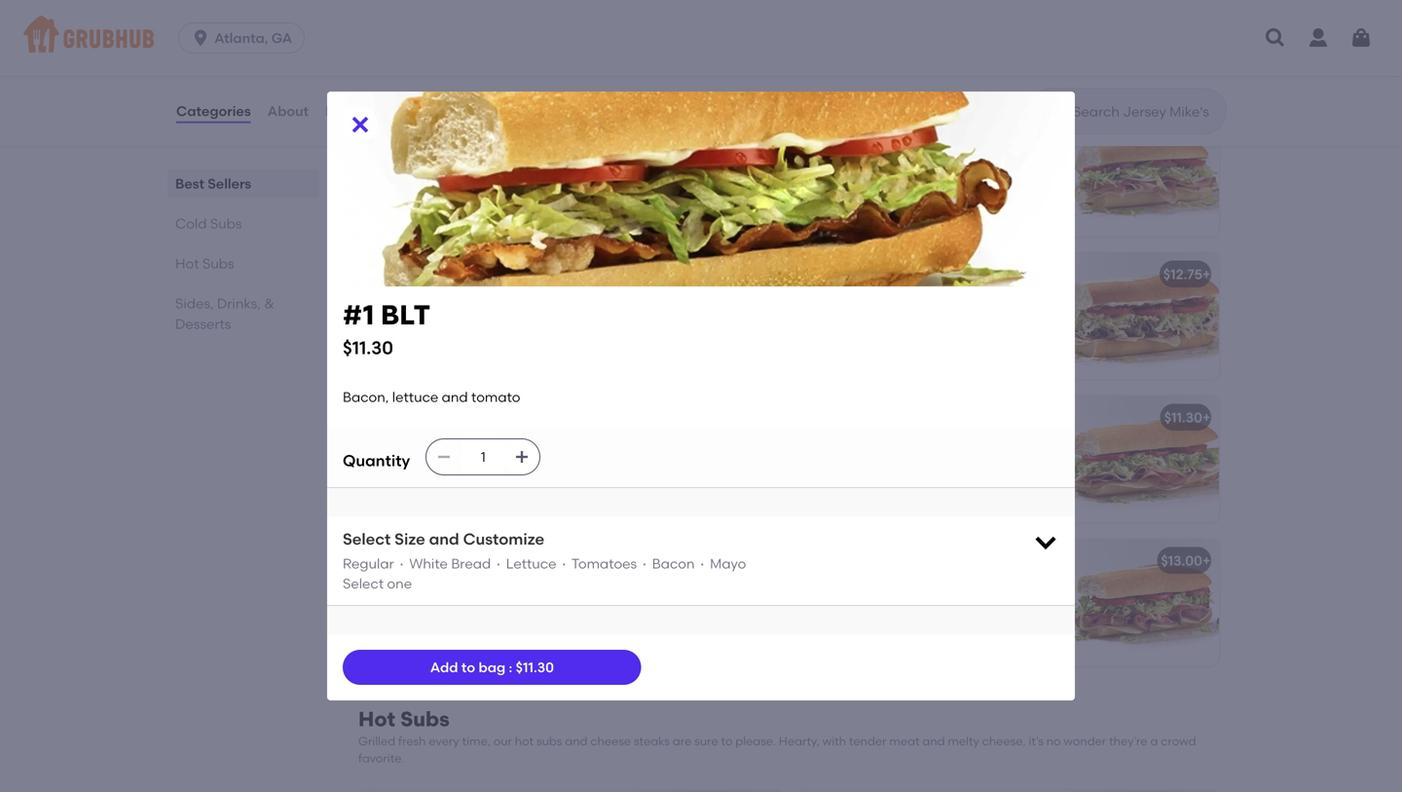 Task type: describe. For each thing, give the bounding box(es) containing it.
#8
[[374, 266, 392, 283]]

melty
[[948, 734, 980, 748]]

select size and customize regular ∙ white bread ∙ lettuce ∙ tomatoes ∙ bacon ∙ mayo select one
[[343, 530, 747, 592]]

and down special
[[480, 580, 506, 597]]

cheese,
[[983, 734, 1026, 748]]

smoked
[[374, 313, 426, 330]]

original
[[865, 127, 919, 143]]

add to bag : $11.30
[[430, 659, 554, 676]]

provolone
[[500, 123, 567, 139]]

+ for #12 cancro special image
[[1203, 553, 1211, 569]]

#13 the original italian
[[811, 127, 965, 143]]

2 select from the top
[[343, 575, 384, 592]]

categories button
[[175, 76, 252, 146]]

svg image inside atlanta, ga button
[[191, 28, 211, 48]]

#6
[[374, 123, 392, 139]]

1 vertical spatial svg image
[[515, 449, 530, 465]]

1 vertical spatial lettuce
[[424, 441, 470, 457]]

and up customize
[[473, 441, 499, 457]]

0 vertical spatial bacon, lettuce and tomato
[[343, 389, 521, 406]]

Search Jersey Mike's search field
[[1072, 102, 1221, 121]]

italian
[[922, 127, 965, 143]]

bacon
[[429, 313, 472, 330]]

3 ∙ from the left
[[560, 555, 569, 572]]

no
[[1047, 734, 1062, 748]]

ham
[[446, 580, 477, 597]]

sides,
[[175, 295, 214, 312]]

add
[[430, 659, 458, 676]]

and inside the select size and customize regular ∙ white bread ∙ lettuce ∙ tomatoes ∙ bacon ∙ mayo select one
[[429, 530, 460, 549]]

one
[[387, 575, 412, 592]]

#11 stickball special image
[[637, 539, 783, 666]]

it's
[[1029, 734, 1044, 748]]

+ for #6  roast beef and provolone image
[[767, 123, 775, 139]]

a inside hot subs grilled fresh every time, our hot subs and cheese steaks are sure to please. hearty, with tender meat and melty cheese, it's no wonder they're a crowd favorite.
[[1151, 734, 1159, 748]]

they're
[[1110, 734, 1148, 748]]

about button
[[267, 76, 310, 146]]

bread
[[451, 555, 491, 572]]

atlanta, ga button
[[178, 22, 313, 54]]

#13 the original italian image
[[1074, 110, 1220, 236]]

favorite.
[[359, 751, 405, 765]]

hot
[[515, 734, 534, 748]]

mayo
[[710, 555, 747, 572]]

$13.00 +
[[1162, 553, 1211, 569]]

and up all natural oven roasted top rounds!
[[470, 123, 497, 139]]

tender
[[850, 734, 887, 748]]

5 ∙ from the left
[[698, 555, 707, 572]]

prosciuttini,
[[920, 154, 997, 171]]

and inside all natural oven roasted top rounds and provolone, perfectly complemented with a layer of pepperoni
[[811, 600, 837, 616]]

rounds
[[996, 580, 1042, 597]]

club for #9
[[832, 266, 863, 283]]

of
[[995, 620, 1008, 636]]

0 vertical spatial $12.50 +
[[1162, 123, 1211, 139]]

pepperoni inside "provolone, ham, prosciuttini, cappacuolo, salami, and pepperoni"
[[978, 174, 1047, 191]]

please.
[[736, 734, 777, 748]]

$12.75 + for the #9 club supreme image in the top of the page
[[1164, 266, 1211, 283]]

about
[[268, 103, 309, 119]]

$13.00
[[1162, 553, 1203, 569]]

#4 the number four image
[[1074, 396, 1220, 523]]

best for #1
[[386, 389, 411, 404]]

1 vertical spatial bacon, lettuce and tomato
[[374, 441, 552, 457]]

0 horizontal spatial to
[[462, 659, 476, 676]]

customize
[[463, 530, 545, 549]]

best sellers
[[175, 175, 252, 192]]

all natural oven roasted top rounds!
[[374, 150, 609, 167]]

#11 stickball special
[[374, 553, 510, 569]]

reviews
[[325, 103, 380, 119]]

sides, drinks, & desserts
[[175, 295, 275, 332]]

hot subs
[[175, 255, 234, 272]]

#1 blt $11.30
[[343, 298, 431, 359]]

steaks
[[634, 734, 670, 748]]

cold subs
[[175, 215, 242, 232]]

0 vertical spatial lettuce
[[392, 389, 439, 406]]

stickball
[[398, 553, 456, 569]]

regular
[[343, 555, 394, 572]]

#13
[[811, 127, 834, 143]]

#12 cancro special image
[[1074, 539, 1220, 666]]

and inside "provolone, ham, prosciuttini, cappacuolo, salami, and pepperoni"
[[949, 174, 975, 191]]

0 horizontal spatial best
[[175, 175, 205, 192]]

sellers
[[208, 175, 252, 192]]

oven for all natural oven roasted top rounds and provolone, perfectly complemented with a layer of pepperoni
[[881, 580, 913, 597]]

main navigation navigation
[[0, 0, 1403, 76]]

$12.75 for #6  roast beef and provolone image
[[728, 123, 767, 139]]

reviews button
[[325, 76, 381, 146]]

#11
[[374, 553, 395, 569]]

roasted for rounds
[[916, 580, 967, 597]]

#1 for #1 blt $11.30
[[343, 298, 374, 331]]

best seller for the
[[822, 103, 882, 117]]

subs for hot subs grilled fresh every time, our hot subs and cheese steaks are sure to please. hearty, with tender meat and melty cheese, it's no wonder they're a crowd favorite.
[[401, 707, 450, 732]]

provolone, ham and salami
[[374, 580, 554, 597]]

2 ∙ from the left
[[495, 555, 503, 572]]

white
[[410, 555, 448, 572]]

salami,
[[898, 174, 945, 191]]

turkey, ham, provolone, applewood smoked bacon & mayo
[[374, 294, 608, 330]]

with inside hot subs grilled fresh every time, our hot subs and cheese steaks are sure to please. hearty, with tender meat and melty cheese, it's no wonder they're a crowd favorite.
[[823, 734, 847, 748]]

0 vertical spatial $12.50
[[1162, 123, 1203, 139]]

tomatoes
[[572, 555, 637, 572]]

grilled
[[359, 734, 396, 748]]

and right meat
[[923, 734, 946, 748]]

Input item quantity number field
[[462, 439, 505, 474]]

cheese
[[591, 734, 631, 748]]

#6  roast beef and provolone image
[[637, 110, 783, 236]]

best seller for blt
[[386, 389, 445, 404]]

crowd
[[1162, 734, 1197, 748]]

categories
[[176, 103, 251, 119]]

& inside turkey, ham, provolone, applewood smoked bacon & mayo
[[476, 313, 486, 330]]

club for #8
[[395, 266, 427, 283]]

+ for #8 club sub image
[[767, 266, 775, 283]]

2 horizontal spatial $11.30
[[1165, 409, 1203, 426]]

#9
[[811, 266, 828, 283]]

$10.05
[[725, 553, 767, 569]]



Task type: locate. For each thing, give the bounding box(es) containing it.
$12.50 + down 'search jersey mike's' search field
[[1162, 123, 1211, 139]]

1 horizontal spatial to
[[721, 734, 733, 748]]

1 vertical spatial a
[[1151, 734, 1159, 748]]

subs right cold
[[210, 215, 242, 232]]

0 vertical spatial subs
[[210, 215, 242, 232]]

ham, down original
[[883, 154, 917, 171]]

subs
[[537, 734, 563, 748]]

subs down cold subs
[[203, 255, 234, 272]]

pepperoni down complemented at the right of the page
[[811, 639, 879, 656]]

applewood
[[533, 294, 608, 310]]

seller for blt
[[414, 389, 445, 404]]

blt
[[381, 298, 431, 331], [393, 413, 417, 430]]

provolone,
[[460, 294, 529, 310], [840, 600, 910, 616]]

oven down beef at the top
[[445, 150, 477, 167]]

hot for hot subs grilled fresh every time, our hot subs and cheese steaks are sure to please. hearty, with tender meat and melty cheese, it's no wonder they're a crowd favorite.
[[359, 707, 396, 732]]

best seller
[[822, 103, 882, 117], [386, 389, 445, 404]]

#9 club supreme
[[811, 266, 927, 283]]

atlanta,
[[214, 30, 268, 46]]

select
[[343, 530, 391, 549], [343, 575, 384, 592]]

hot up grilled
[[359, 707, 396, 732]]

ham, inside turkey, ham, provolone, applewood smoked bacon & mayo
[[423, 294, 457, 310]]

fresh
[[399, 734, 426, 748]]

select up regular
[[343, 530, 391, 549]]

1 horizontal spatial provolone,
[[811, 154, 880, 171]]

blt down "#8 club sub"
[[381, 298, 431, 331]]

bacon, down #1 blt
[[374, 441, 420, 457]]

seller for the
[[850, 103, 882, 117]]

tomato up input item quantity number field
[[472, 389, 521, 406]]

all
[[374, 150, 390, 167], [811, 580, 827, 597]]

1 vertical spatial $12.75 +
[[1164, 266, 1211, 283]]

bacon
[[653, 555, 695, 572]]

1 horizontal spatial $12.50
[[1162, 123, 1203, 139]]

#9 club supreme image
[[1074, 253, 1220, 380]]

bacon, lettuce and tomato up #1 blt
[[343, 389, 521, 406]]

a
[[947, 620, 956, 636], [1151, 734, 1159, 748]]

best for #13
[[822, 103, 847, 117]]

1 horizontal spatial a
[[1151, 734, 1159, 748]]

$12.50
[[1162, 123, 1203, 139], [726, 266, 767, 283]]

#1 blt
[[374, 413, 417, 430]]

0 horizontal spatial a
[[947, 620, 956, 636]]

wonder
[[1064, 734, 1107, 748]]

0 horizontal spatial pepperoni
[[811, 639, 879, 656]]

1 vertical spatial natural
[[830, 580, 878, 597]]

0 vertical spatial bacon,
[[343, 389, 389, 406]]

0 horizontal spatial oven
[[445, 150, 477, 167]]

1 vertical spatial provolone,
[[374, 580, 443, 597]]

1 vertical spatial ham,
[[423, 294, 457, 310]]

hot for hot subs
[[175, 255, 199, 272]]

are
[[673, 734, 692, 748]]

$11.30 inside #1 blt $11.30
[[343, 337, 394, 359]]

ham,
[[883, 154, 917, 171], [423, 294, 457, 310]]

provolone, for the
[[811, 154, 880, 171]]

1 vertical spatial $12.50
[[726, 266, 767, 283]]

tomato up customize
[[503, 441, 552, 457]]

1 club from the left
[[395, 266, 427, 283]]

beef
[[437, 123, 467, 139]]

and up complemented at the right of the page
[[811, 600, 837, 616]]

0 vertical spatial select
[[343, 530, 391, 549]]

all for all natural oven roasted top rounds and provolone, perfectly complemented with a layer of pepperoni
[[811, 580, 827, 597]]

2 vertical spatial best
[[386, 389, 411, 404]]

1 vertical spatial $11.30
[[1165, 409, 1203, 426]]

roasted
[[480, 150, 531, 167], [916, 580, 967, 597]]

top for rounds!
[[534, 150, 557, 167]]

provolone, inside turkey, ham, provolone, applewood smoked bacon & mayo
[[460, 294, 529, 310]]

svg image
[[349, 113, 372, 136], [515, 449, 530, 465]]

1 horizontal spatial seller
[[850, 103, 882, 117]]

svg image right input item quantity number field
[[515, 449, 530, 465]]

0 vertical spatial natural
[[394, 150, 442, 167]]

1 horizontal spatial best
[[386, 389, 411, 404]]

ham, inside "provolone, ham, prosciuttini, cappacuolo, salami, and pepperoni"
[[883, 154, 917, 171]]

$12.50 +
[[1162, 123, 1211, 139], [726, 266, 775, 283]]

roasted for rounds!
[[480, 150, 531, 167]]

0 horizontal spatial $12.75 +
[[728, 123, 775, 139]]

roasted down the provolone
[[480, 150, 531, 167]]

top for rounds
[[971, 580, 993, 597]]

provolone, down white at the left of the page
[[374, 580, 443, 597]]

2 horizontal spatial best
[[822, 103, 847, 117]]

#6  roast beef and provolone
[[374, 123, 567, 139]]

a down perfectly
[[947, 620, 956, 636]]

provolone, inside "provolone, ham, prosciuttini, cappacuolo, salami, and pepperoni"
[[811, 154, 880, 171]]

natural up complemented at the right of the page
[[830, 580, 878, 597]]

∙ left mayo
[[698, 555, 707, 572]]

$12.75 + for #6  roast beef and provolone image
[[728, 123, 775, 139]]

1 vertical spatial all
[[811, 580, 827, 597]]

1 vertical spatial bacon,
[[374, 441, 420, 457]]

1 horizontal spatial best seller
[[822, 103, 882, 117]]

1 horizontal spatial with
[[916, 620, 944, 636]]

salami
[[510, 580, 554, 597]]

#10 tuna fish image
[[1074, 0, 1220, 93]]

1 vertical spatial hot
[[359, 707, 396, 732]]

provolone, inside all natural oven roasted top rounds and provolone, perfectly complemented with a layer of pepperoni
[[840, 600, 910, 616]]

0 vertical spatial oven
[[445, 150, 477, 167]]

1 vertical spatial provolone,
[[840, 600, 910, 616]]

provolone, up cappacuolo,
[[811, 154, 880, 171]]

best
[[822, 103, 847, 117], [175, 175, 205, 192], [386, 389, 411, 404]]

0 vertical spatial to
[[462, 659, 476, 676]]

oven inside all natural oven roasted top rounds and provolone, perfectly complemented with a layer of pepperoni
[[881, 580, 913, 597]]

blt for #1 blt
[[393, 413, 417, 430]]

1 horizontal spatial roasted
[[916, 580, 967, 597]]

+
[[767, 123, 775, 139], [1203, 123, 1211, 139], [767, 266, 775, 283], [1203, 266, 1211, 283], [1203, 409, 1211, 426], [1203, 553, 1211, 569]]

best seller up the
[[822, 103, 882, 117]]

#1 up quantity
[[374, 413, 389, 430]]

seller up the
[[850, 103, 882, 117]]

4 ∙ from the left
[[641, 555, 649, 572]]

and right subs
[[565, 734, 588, 748]]

1 horizontal spatial oven
[[881, 580, 913, 597]]

and up the '#11 stickball special' at the left bottom of the page
[[429, 530, 460, 549]]

top down the provolone
[[534, 150, 557, 167]]

cold
[[175, 215, 207, 232]]

0 vertical spatial with
[[916, 620, 944, 636]]

0 vertical spatial a
[[947, 620, 956, 636]]

top inside all natural oven roasted top rounds and provolone, perfectly complemented with a layer of pepperoni
[[971, 580, 993, 597]]

1 horizontal spatial hot
[[359, 707, 396, 732]]

1 horizontal spatial club
[[832, 266, 863, 283]]

provolone, for stickball
[[374, 580, 443, 597]]

1 vertical spatial with
[[823, 734, 847, 748]]

natural
[[394, 150, 442, 167], [830, 580, 878, 597]]

hot subs grilled fresh every time, our hot subs and cheese steaks are sure to please. hearty, with tender meat and melty cheese, it's no wonder they're a crowd favorite.
[[359, 707, 1197, 765]]

0 vertical spatial svg image
[[349, 113, 372, 136]]

$12.75
[[728, 123, 767, 139], [1164, 266, 1203, 283]]

all down #6
[[374, 150, 390, 167]]

roasted inside all natural oven roasted top rounds and provolone, perfectly complemented with a layer of pepperoni
[[916, 580, 967, 597]]

with inside all natural oven roasted top rounds and provolone, perfectly complemented with a layer of pepperoni
[[916, 620, 944, 636]]

desserts
[[175, 316, 231, 332]]

0 vertical spatial best
[[822, 103, 847, 117]]

0 vertical spatial best seller
[[822, 103, 882, 117]]

1 select from the top
[[343, 530, 391, 549]]

0 horizontal spatial hot
[[175, 255, 199, 272]]

1 horizontal spatial $12.75 +
[[1164, 266, 1211, 283]]

club right #9
[[832, 266, 863, 283]]

pepperoni inside all natural oven roasted top rounds and provolone, perfectly complemented with a layer of pepperoni
[[811, 639, 879, 656]]

1 vertical spatial pepperoni
[[811, 639, 879, 656]]

1 vertical spatial $12.50 +
[[726, 266, 775, 283]]

1 ∙ from the left
[[398, 555, 406, 572]]

quantity
[[343, 451, 410, 470]]

#1 inside #1 blt $11.30
[[343, 298, 374, 331]]

turkey,
[[374, 294, 420, 310]]

natural for all natural oven roasted top rounds and provolone, perfectly complemented with a layer of pepperoni
[[830, 580, 878, 597]]

0 horizontal spatial $12.50
[[726, 266, 767, 283]]

0 horizontal spatial club
[[395, 266, 427, 283]]

1 vertical spatial oven
[[881, 580, 913, 597]]

1 horizontal spatial &
[[476, 313, 486, 330]]

2 club from the left
[[832, 266, 863, 283]]

lettuce
[[392, 389, 439, 406], [424, 441, 470, 457]]

blt inside #1 blt $11.30
[[381, 298, 431, 331]]

0 vertical spatial provolone,
[[460, 294, 529, 310]]

bacon, lettuce and tomato
[[343, 389, 521, 406], [374, 441, 552, 457]]

1 vertical spatial to
[[721, 734, 733, 748]]

& inside sides, drinks, & desserts
[[264, 295, 275, 312]]

provolone, up mayo
[[460, 294, 529, 310]]

1 vertical spatial subs
[[203, 255, 234, 272]]

+ for #4 the number four image
[[1203, 409, 1211, 426]]

time,
[[462, 734, 491, 748]]

roasted up perfectly
[[916, 580, 967, 597]]

0 vertical spatial $12.75
[[728, 123, 767, 139]]

& right the drinks, at left top
[[264, 295, 275, 312]]

complemented
[[811, 620, 913, 636]]

our
[[494, 734, 512, 748]]

atlanta, ga
[[214, 30, 292, 46]]

hearty,
[[779, 734, 820, 748]]

0 vertical spatial $11.30
[[343, 337, 394, 359]]

0 horizontal spatial all
[[374, 150, 390, 167]]

drinks,
[[217, 295, 261, 312]]

to inside hot subs grilled fresh every time, our hot subs and cheese steaks are sure to please. hearty, with tender meat and melty cheese, it's no wonder they're a crowd favorite.
[[721, 734, 733, 748]]

1 vertical spatial #1
[[374, 413, 389, 430]]

1 vertical spatial best seller
[[386, 389, 445, 404]]

ham, for smoked
[[423, 294, 457, 310]]

oven for all natural oven roasted top rounds!
[[445, 150, 477, 167]]

rounds!
[[560, 150, 609, 167]]

roast
[[395, 123, 434, 139]]

1 vertical spatial best
[[175, 175, 205, 192]]

oven
[[445, 150, 477, 167], [881, 580, 913, 597]]

$12.50 left #9
[[726, 266, 767, 283]]

sub
[[430, 266, 456, 283]]

0 horizontal spatial &
[[264, 295, 275, 312]]

hot
[[175, 255, 199, 272], [359, 707, 396, 732]]

0 vertical spatial hot
[[175, 255, 199, 272]]

select down regular
[[343, 575, 384, 592]]

a left crowd
[[1151, 734, 1159, 748]]

1 horizontal spatial provolone,
[[840, 600, 910, 616]]

bacon,
[[343, 389, 389, 406], [374, 441, 420, 457]]

∙ left the bacon
[[641, 555, 649, 572]]

subs up fresh
[[401, 707, 450, 732]]

lettuce
[[506, 555, 557, 572]]

lettuce right quantity
[[424, 441, 470, 457]]

meat
[[890, 734, 920, 748]]

top left rounds
[[971, 580, 993, 597]]

0 horizontal spatial ham,
[[423, 294, 457, 310]]

& left mayo
[[476, 313, 486, 330]]

svg image left #6
[[349, 113, 372, 136]]

#1 down #8
[[343, 298, 374, 331]]

blt up quantity
[[393, 413, 417, 430]]

0 vertical spatial tomato
[[472, 389, 521, 406]]

natural inside all natural oven roasted top rounds and provolone, perfectly complemented with a layer of pepperoni
[[830, 580, 878, 597]]

#8 club sub image
[[637, 253, 783, 380]]

1 horizontal spatial svg image
[[515, 449, 530, 465]]

1 vertical spatial tomato
[[503, 441, 552, 457]]

#7 turkey and provolone image
[[637, 0, 783, 93]]

blt for #1 blt $11.30
[[381, 298, 431, 331]]

+ for the #9 club supreme image in the top of the page
[[1203, 266, 1211, 283]]

with down perfectly
[[916, 620, 944, 636]]

and down prosciuttini,
[[949, 174, 975, 191]]

svg image
[[1265, 26, 1288, 50], [1350, 26, 1374, 50], [191, 28, 211, 48], [437, 449, 452, 465], [1033, 528, 1060, 555]]

1 vertical spatial $12.75
[[1164, 266, 1203, 283]]

best left sellers at top
[[175, 175, 205, 192]]

0 horizontal spatial with
[[823, 734, 847, 748]]

ham, for salami,
[[883, 154, 917, 171]]

sure
[[695, 734, 719, 748]]

0 horizontal spatial svg image
[[349, 113, 372, 136]]

layer
[[959, 620, 991, 636]]

1 vertical spatial &
[[476, 313, 486, 330]]

0 vertical spatial provolone,
[[811, 154, 880, 171]]

best up #1 blt
[[386, 389, 411, 404]]

1 horizontal spatial pepperoni
[[978, 174, 1047, 191]]

∙ down customize
[[495, 555, 503, 572]]

1 horizontal spatial $12.50 +
[[1162, 123, 1211, 139]]

and up input item quantity number field
[[442, 389, 468, 406]]

top
[[534, 150, 557, 167], [971, 580, 993, 597]]

search icon image
[[1043, 99, 1066, 123]]

1 horizontal spatial all
[[811, 580, 827, 597]]

#1 for #1 blt
[[374, 413, 389, 430]]

a inside all natural oven roasted top rounds and provolone, perfectly complemented with a layer of pepperoni
[[947, 620, 956, 636]]

∙ right lettuce
[[560, 555, 569, 572]]

bag
[[479, 659, 506, 676]]

provolone, up complemented at the right of the page
[[840, 600, 910, 616]]

subs for hot subs
[[203, 255, 234, 272]]

natural for all natural oven roasted top rounds!
[[394, 150, 442, 167]]

bacon, lettuce and tomato down #1 blt
[[374, 441, 552, 457]]

provolone, ham, prosciuttini, cappacuolo, salami, and pepperoni
[[811, 154, 1047, 191]]

0 vertical spatial #1
[[343, 298, 374, 331]]

cappacuolo,
[[811, 174, 895, 191]]

1 horizontal spatial natural
[[830, 580, 878, 597]]

lettuce up #1 blt
[[392, 389, 439, 406]]

$11.30 +
[[1165, 409, 1211, 426]]

mayo
[[489, 313, 527, 330]]

0 horizontal spatial best seller
[[386, 389, 445, 404]]

#1
[[343, 298, 374, 331], [374, 413, 389, 430]]

to left the bag
[[462, 659, 476, 676]]

all for all natural oven roasted top rounds!
[[374, 150, 390, 167]]

1 vertical spatial seller
[[414, 389, 445, 404]]

0 vertical spatial all
[[374, 150, 390, 167]]

all inside all natural oven roasted top rounds and provolone, perfectly complemented with a layer of pepperoni
[[811, 580, 827, 597]]

all up complemented at the right of the page
[[811, 580, 827, 597]]

1 vertical spatial top
[[971, 580, 993, 597]]

1 vertical spatial blt
[[393, 413, 417, 430]]

all natural oven roasted top rounds and provolone, perfectly complemented with a layer of pepperoni
[[811, 580, 1042, 656]]

0 horizontal spatial natural
[[394, 150, 442, 167]]

#1 blt image
[[637, 396, 783, 523]]

0 vertical spatial $12.75 +
[[728, 123, 775, 139]]

club right #8
[[395, 266, 427, 283]]

1 horizontal spatial $12.75
[[1164, 266, 1203, 283]]

oven up perfectly
[[881, 580, 913, 597]]

$12.50 + left #9
[[726, 266, 775, 283]]

best up #13
[[822, 103, 847, 117]]

bacon, up #1 blt
[[343, 389, 389, 406]]

ham, up bacon
[[423, 294, 457, 310]]

0 vertical spatial &
[[264, 295, 275, 312]]

1 horizontal spatial ham,
[[883, 154, 917, 171]]

0 horizontal spatial $12.50 +
[[726, 266, 775, 283]]

club
[[395, 266, 427, 283], [832, 266, 863, 283]]

subs for cold subs
[[210, 215, 242, 232]]

hot inside hot subs grilled fresh every time, our hot subs and cheese steaks are sure to please. hearty, with tender meat and melty cheese, it's no wonder they're a crowd favorite.
[[359, 707, 396, 732]]

0 horizontal spatial provolone,
[[460, 294, 529, 310]]

1 vertical spatial select
[[343, 575, 384, 592]]

natural down roast
[[394, 150, 442, 167]]

hot down cold
[[175, 255, 199, 272]]

0 horizontal spatial seller
[[414, 389, 445, 404]]

supreme
[[867, 266, 927, 283]]

and
[[470, 123, 497, 139], [949, 174, 975, 191], [442, 389, 468, 406], [473, 441, 499, 457], [429, 530, 460, 549], [480, 580, 506, 597], [811, 600, 837, 616], [565, 734, 588, 748], [923, 734, 946, 748]]

best seller up #1 blt
[[386, 389, 445, 404]]

pepperoni down prosciuttini,
[[978, 174, 1047, 191]]

$12.75 for the #9 club supreme image in the top of the page
[[1164, 266, 1203, 283]]

∙ right #11
[[398, 555, 406, 572]]

subs inside hot subs grilled fresh every time, our hot subs and cheese steaks are sure to please. hearty, with tender meat and melty cheese, it's no wonder they're a crowd favorite.
[[401, 707, 450, 732]]

:
[[509, 659, 513, 676]]

perfectly
[[913, 600, 971, 616]]

with left tender
[[823, 734, 847, 748]]

$12.50 down 'search jersey mike's' search field
[[1162, 123, 1203, 139]]

size
[[395, 530, 426, 549]]

every
[[429, 734, 460, 748]]

1 horizontal spatial $11.30
[[516, 659, 554, 676]]

to right the sure
[[721, 734, 733, 748]]

0 vertical spatial seller
[[850, 103, 882, 117]]

special
[[460, 553, 510, 569]]

seller up #1 blt
[[414, 389, 445, 404]]

ga
[[272, 30, 292, 46]]

0 horizontal spatial $11.30
[[343, 337, 394, 359]]

∙
[[398, 555, 406, 572], [495, 555, 503, 572], [560, 555, 569, 572], [641, 555, 649, 572], [698, 555, 707, 572]]

0 horizontal spatial $12.75
[[728, 123, 767, 139]]



Task type: vqa. For each thing, say whether or not it's contained in the screenshot.
Provolone, ham, prosciuttini, cappacuolo, salami, and pepperoni
yes



